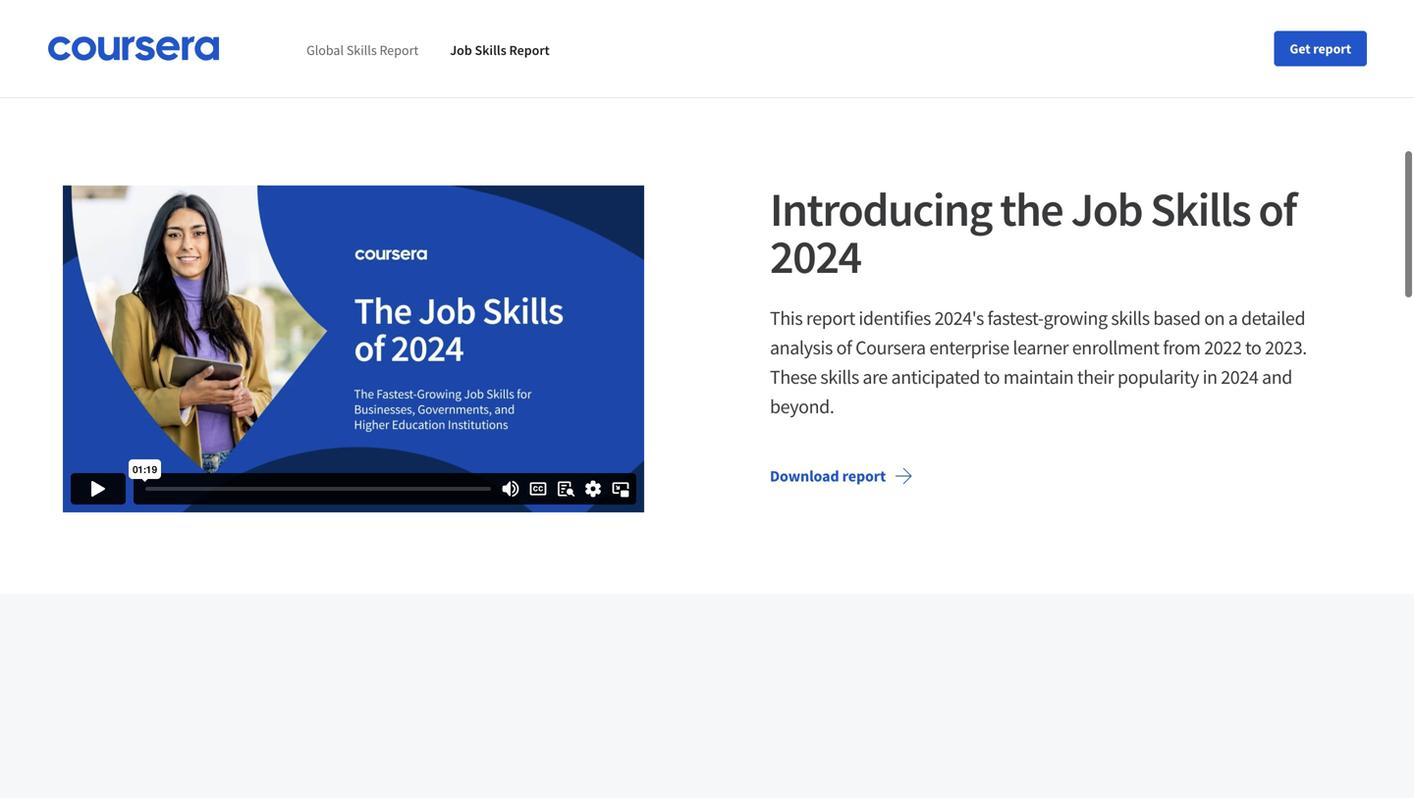 Task type: locate. For each thing, give the bounding box(es) containing it.
1 horizontal spatial ]
[[1331, 39, 1336, 58]]

1 horizontal spatial 2024
[[1221, 365, 1259, 389]]

1
[[464, 39, 472, 58]]

1 horizontal spatial report
[[509, 41, 550, 59]]

1 vertical spatial job
[[1071, 180, 1143, 239]]

1 vertical spatial report
[[806, 306, 855, 331]]

1 horizontal spatial job
[[1071, 180, 1143, 239]]

report left 1
[[380, 41, 419, 59]]

[ for 1
[[459, 39, 464, 58]]

2 ] from the left
[[1331, 39, 1336, 58]]

1 report from the left
[[380, 41, 419, 59]]

0 horizontal spatial report
[[380, 41, 419, 59]]

0 horizontal spatial of
[[836, 335, 852, 360]]

global
[[307, 41, 344, 59]]

get
[[1290, 40, 1311, 57]]

2 [ from the left
[[1319, 39, 1323, 58]]

2 horizontal spatial skills
[[1151, 180, 1251, 239]]

skills
[[347, 41, 377, 59], [475, 41, 507, 59], [1151, 180, 1251, 239]]

report for global skills report
[[380, 41, 419, 59]]

skills left are
[[821, 365, 859, 389]]

1 horizontal spatial to
[[1245, 335, 1262, 360]]

report inside button
[[1313, 40, 1352, 57]]

job
[[450, 41, 472, 59], [1071, 180, 1143, 239]]

0 vertical spatial report
[[1313, 40, 1352, 57]]

]
[[472, 39, 476, 58], [1331, 39, 1336, 58]]

of
[[1259, 180, 1296, 239], [836, 335, 852, 360]]

report right [ 1 ]
[[509, 41, 550, 59]]

job skills report
[[450, 41, 550, 59]]

3
[[1323, 39, 1331, 58]]

1 horizontal spatial of
[[1259, 180, 1296, 239]]

2023.
[[1265, 335, 1307, 360]]

2024
[[770, 227, 861, 286], [1221, 365, 1259, 389]]

1 ] from the left
[[472, 39, 476, 58]]

report
[[380, 41, 419, 59], [509, 41, 550, 59]]

report inside the this report identifies 2024's fastest-growing skills based on a detailed analysis of coursera enterprise learner enrollment from 2022 to 2023. these skills are anticipated to maintain their popularity in 2024 and beyond.
[[806, 306, 855, 331]]

0 horizontal spatial skills
[[821, 365, 859, 389]]

the
[[1000, 180, 1063, 239]]

0 vertical spatial job
[[450, 41, 472, 59]]

0 horizontal spatial ]
[[472, 39, 476, 58]]

introducing
[[770, 180, 992, 239]]

2 report from the left
[[509, 41, 550, 59]]

to down enterprise
[[984, 365, 1000, 389]]

0 vertical spatial 2024
[[770, 227, 861, 286]]

report
[[1313, 40, 1352, 57], [806, 306, 855, 331], [842, 467, 886, 486]]

download
[[770, 467, 839, 486]]

2024 right in
[[1221, 365, 1259, 389]]

download report link
[[754, 453, 929, 500]]

0 vertical spatial to
[[1245, 335, 1262, 360]]

1 horizontal spatial [
[[1319, 39, 1323, 58]]

to
[[1245, 335, 1262, 360], [984, 365, 1000, 389]]

1 [ from the left
[[459, 39, 464, 58]]

of inside the this report identifies 2024's fastest-growing skills based on a detailed analysis of coursera enterprise learner enrollment from 2022 to 2023. these skills are anticipated to maintain their popularity in 2024 and beyond.
[[836, 335, 852, 360]]

1 vertical spatial to
[[984, 365, 1000, 389]]

1 horizontal spatial skills
[[475, 41, 507, 59]]

are
[[863, 365, 888, 389]]

2 vertical spatial report
[[842, 467, 886, 486]]

0 horizontal spatial [
[[459, 39, 464, 58]]

beyond.
[[770, 394, 834, 419]]

1 horizontal spatial skills
[[1111, 306, 1150, 331]]

0 horizontal spatial 2024
[[770, 227, 861, 286]]

skills for global
[[347, 41, 377, 59]]

job skills report link
[[450, 41, 550, 59]]

growing
[[1044, 306, 1108, 331]]

job inside introducing the job skills of 2024
[[1071, 180, 1143, 239]]

report right get in the right top of the page
[[1313, 40, 1352, 57]]

2024 up this
[[770, 227, 861, 286]]

get report
[[1290, 40, 1352, 57]]

0 vertical spatial of
[[1259, 180, 1296, 239]]

[
[[459, 39, 464, 58], [1319, 39, 1323, 58]]

] for [ 3 ]
[[1331, 39, 1336, 58]]

to right 2022
[[1245, 335, 1262, 360]]

these
[[770, 365, 817, 389]]

learner
[[1013, 335, 1069, 360]]

report right download
[[842, 467, 886, 486]]

skills up enrollment
[[1111, 306, 1150, 331]]

2022
[[1204, 335, 1242, 360]]

anticipated
[[891, 365, 980, 389]]

coursera
[[856, 335, 926, 360]]

get report button
[[1274, 31, 1367, 66]]

0 horizontal spatial skills
[[347, 41, 377, 59]]

1 vertical spatial 2024
[[1221, 365, 1259, 389]]

report up analysis
[[806, 306, 855, 331]]

skills
[[1111, 306, 1150, 331], [821, 365, 859, 389]]

1 vertical spatial of
[[836, 335, 852, 360]]

0 horizontal spatial to
[[984, 365, 1000, 389]]



Task type: describe. For each thing, give the bounding box(es) containing it.
on
[[1204, 306, 1225, 331]]

enterprise
[[930, 335, 1010, 360]]

report for job skills report
[[509, 41, 550, 59]]

their
[[1077, 365, 1114, 389]]

[ 3 ]
[[1319, 39, 1336, 58]]

2024 inside the this report identifies 2024's fastest-growing skills based on a detailed analysis of coursera enterprise learner enrollment from 2022 to 2023. these skills are anticipated to maintain their popularity in 2024 and beyond.
[[1221, 365, 1259, 389]]

a
[[1229, 306, 1238, 331]]

maintain
[[1004, 365, 1074, 389]]

2024 inside introducing the job skills of 2024
[[770, 227, 861, 286]]

from
[[1163, 335, 1201, 360]]

report for download
[[842, 467, 886, 486]]

fastest-
[[988, 306, 1044, 331]]

this
[[770, 306, 803, 331]]

this report identifies 2024's fastest-growing skills based on a detailed analysis of coursera enterprise learner enrollment from 2022 to 2023. these skills are anticipated to maintain their popularity in 2024 and beyond.
[[770, 306, 1307, 419]]

global skills report
[[307, 41, 419, 59]]

detailed
[[1242, 306, 1306, 331]]

2024's
[[935, 306, 984, 331]]

skills inside introducing the job skills of 2024
[[1151, 180, 1251, 239]]

] for [ 1 ]
[[472, 39, 476, 58]]

in
[[1203, 365, 1218, 389]]

0 vertical spatial skills
[[1111, 306, 1150, 331]]

1 vertical spatial skills
[[821, 365, 859, 389]]

and
[[1262, 365, 1293, 389]]

global skills report link
[[307, 41, 419, 59]]

identifies
[[859, 306, 931, 331]]

[ for 3
[[1319, 39, 1323, 58]]

introducing the job skills of 2024
[[770, 180, 1296, 286]]

report for get
[[1313, 40, 1352, 57]]

enrollment
[[1072, 335, 1160, 360]]

skills for job
[[475, 41, 507, 59]]

download report
[[770, 467, 886, 486]]

coursera logo image
[[47, 36, 220, 61]]

analysis
[[770, 335, 833, 360]]

of inside introducing the job skills of 2024
[[1259, 180, 1296, 239]]

report for this
[[806, 306, 855, 331]]

0 horizontal spatial job
[[450, 41, 472, 59]]

based
[[1153, 306, 1201, 331]]

popularity
[[1118, 365, 1199, 389]]

[ 1 ]
[[459, 39, 476, 58]]



Task type: vqa. For each thing, say whether or not it's contained in the screenshot.
Get's report
yes



